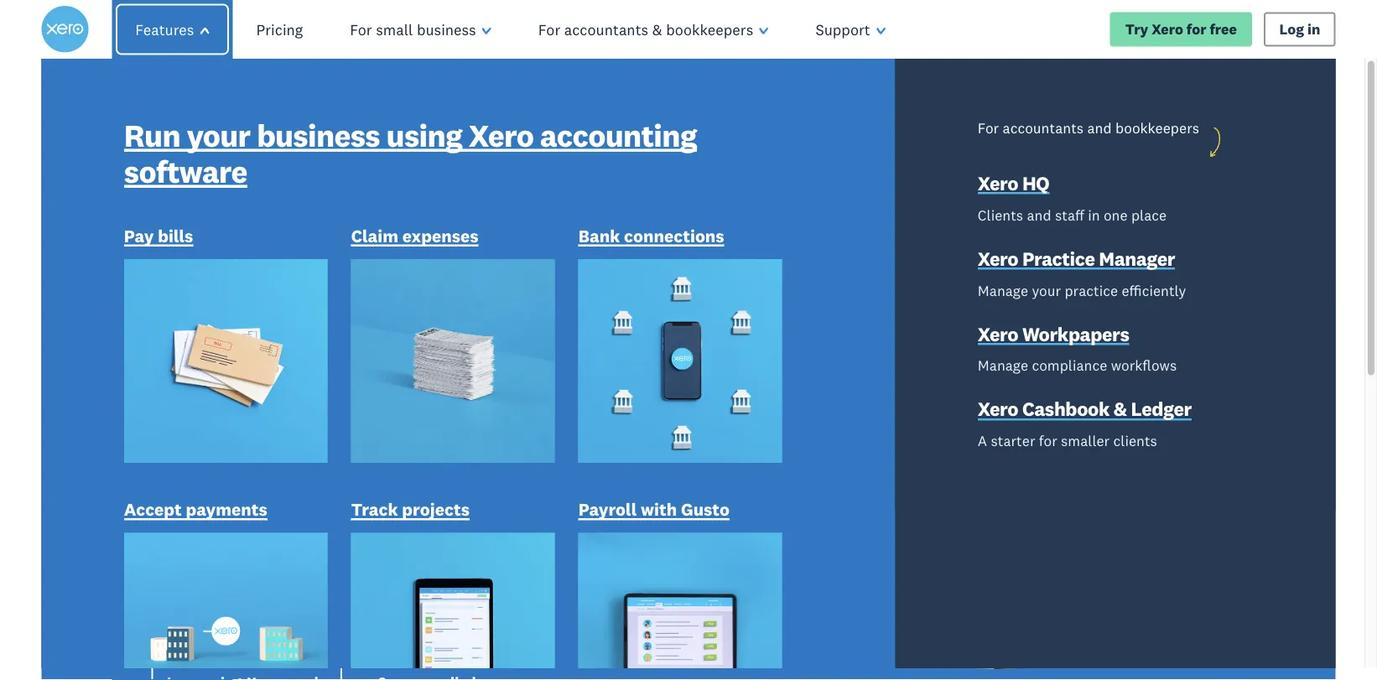 Task type: vqa. For each thing, say whether or not it's contained in the screenshot.
PDF for Cashflow
no



Task type: locate. For each thing, give the bounding box(es) containing it.
claim
[[351, 225, 399, 247]]

0 vertical spatial for
[[1187, 20, 1207, 38]]

xero hq
[[978, 170, 1050, 195]]

0 horizontal spatial your
[[187, 115, 251, 154]]

for small business button
[[327, 0, 515, 59]]

1 vertical spatial accounting
[[152, 359, 509, 447]]

2 horizontal spatial for
[[1187, 20, 1207, 38]]

bookkeepers for for accountants and bookkeepers
[[1116, 118, 1200, 136]]

2 horizontal spatial for
[[978, 118, 1000, 136]]

0 vertical spatial free
[[1210, 20, 1238, 38]]

software inside back to what you love with xero accounting software
[[152, 422, 432, 510]]

for accountants & bookkeepers button
[[515, 0, 792, 59]]

manage
[[978, 281, 1029, 299], [978, 356, 1029, 374]]

0 vertical spatial in
[[1308, 20, 1321, 38]]

free left log
[[1210, 20, 1238, 38]]

with inside back to what you love with xero accounting software
[[299, 232, 440, 320]]

0 horizontal spatial in
[[1089, 206, 1101, 224]]

0 horizontal spatial &
[[653, 20, 663, 39]]

manage for workpapers
[[978, 356, 1029, 374]]

for accountants and bookkeepers
[[978, 118, 1200, 136]]

software
[[124, 151, 247, 190], [152, 422, 432, 510]]

0 horizontal spatial for
[[530, 532, 564, 566]]

1 horizontal spatial free
[[1210, 20, 1238, 38]]

with
[[299, 232, 440, 320], [641, 498, 677, 520]]

1 horizontal spatial accounting
[[540, 115, 697, 154]]

0 horizontal spatial business
[[257, 115, 380, 154]]

1 horizontal spatial you
[[326, 169, 443, 256]]

off
[[492, 532, 523, 566]]

0 vertical spatial manage
[[978, 281, 1029, 299]]

1 vertical spatial &
[[1114, 397, 1128, 421]]

1 horizontal spatial accountants
[[1003, 118, 1084, 136]]

xero inside 'link'
[[978, 397, 1019, 421]]

expenses
[[403, 225, 479, 247]]

manage down xero workpapers link
[[978, 356, 1029, 374]]

a starter for smaller clients
[[978, 432, 1158, 450]]

offer:
[[311, 532, 375, 566]]

practice
[[1065, 281, 1119, 299]]

projects
[[402, 498, 470, 520]]

pay bills link
[[124, 224, 193, 250]]

2 vertical spatial for
[[530, 532, 564, 566]]

a
[[978, 432, 988, 450]]

track projects
[[351, 498, 470, 520]]

xero
[[1152, 20, 1184, 38], [469, 115, 534, 154], [978, 170, 1019, 195], [978, 246, 1019, 270], [152, 296, 299, 383], [978, 321, 1019, 346], [978, 397, 1019, 421]]

1 horizontal spatial for
[[1040, 432, 1058, 450]]

0 horizontal spatial for
[[350, 20, 372, 39]]

0 vertical spatial bookkeepers
[[666, 20, 754, 39]]

1 horizontal spatial in
[[1308, 20, 1321, 38]]

accounting
[[540, 115, 697, 154], [152, 359, 509, 447]]

bills
[[158, 225, 193, 247]]

free
[[1210, 20, 1238, 38], [341, 565, 388, 598]]

1 vertical spatial bookkeepers
[[1116, 118, 1200, 136]]

business for small
[[417, 20, 476, 39]]

staff
[[1056, 206, 1085, 224]]

bank
[[579, 225, 620, 247]]

0 horizontal spatial and
[[1028, 206, 1052, 224]]

manage down the practice
[[978, 281, 1029, 299]]

1 horizontal spatial for
[[539, 20, 561, 39]]

in right log
[[1308, 20, 1321, 38]]

& for accountants
[[653, 20, 663, 39]]

back
[[280, 105, 435, 193]]

you inside "limited time offer: get 50% off for 3 months* plus free onboarding when you purchase xero."
[[222, 597, 265, 631]]

accountants inside dropdown button
[[565, 20, 649, 39]]

you
[[326, 169, 443, 256], [222, 597, 265, 631]]

and
[[1088, 118, 1112, 136], [1028, 206, 1052, 224]]

what
[[152, 169, 312, 256]]

0 vertical spatial business
[[417, 20, 476, 39]]

for
[[350, 20, 372, 39], [539, 20, 561, 39], [978, 118, 1000, 136]]

practice
[[1023, 246, 1095, 270]]

ledger
[[1132, 397, 1192, 421]]

your
[[187, 115, 251, 154], [1033, 281, 1062, 299]]

for inside "limited time offer: get 50% off for 3 months* plus free onboarding when you purchase xero."
[[530, 532, 564, 566]]

features button
[[106, 0, 239, 59]]

1 manage from the top
[[978, 281, 1029, 299]]

for inside dropdown button
[[539, 20, 561, 39]]

1 horizontal spatial with
[[641, 498, 677, 520]]

1 vertical spatial software
[[152, 422, 432, 510]]

for right "off"
[[530, 532, 564, 566]]

1 horizontal spatial your
[[1033, 281, 1062, 299]]

1 horizontal spatial bookkeepers
[[1116, 118, 1200, 136]]

get
[[382, 532, 424, 566]]

for
[[1187, 20, 1207, 38], [1040, 432, 1058, 450], [530, 532, 564, 566]]

for for for accountants and bookkeepers
[[978, 118, 1000, 136]]

accountants for and
[[1003, 118, 1084, 136]]

0 vertical spatial accountants
[[565, 20, 649, 39]]

bookkeepers for for accountants & bookkeepers
[[666, 20, 754, 39]]

1 vertical spatial accountants
[[1003, 118, 1084, 136]]

1 vertical spatial your
[[1033, 281, 1062, 299]]

software inside run your business using xero accounting software
[[124, 151, 247, 190]]

0 vertical spatial &
[[653, 20, 663, 39]]

your right run
[[187, 115, 251, 154]]

1 vertical spatial for
[[1040, 432, 1058, 450]]

your inside run your business using xero accounting software
[[187, 115, 251, 154]]

months*
[[173, 565, 276, 598]]

0 horizontal spatial you
[[222, 597, 265, 631]]

0 horizontal spatial with
[[299, 232, 440, 320]]

a xero user decorating a cake with blue icing. social proof badges surrounding the circular image. image
[[703, 59, 1337, 681]]

xero inside back to what you love with xero accounting software
[[152, 296, 299, 383]]

pay bills
[[124, 225, 193, 247]]

love
[[152, 232, 284, 320]]

0 vertical spatial accounting
[[540, 115, 697, 154]]

for inside dropdown button
[[350, 20, 372, 39]]

1 vertical spatial you
[[222, 597, 265, 631]]

0 horizontal spatial bookkeepers
[[666, 20, 754, 39]]

using
[[387, 115, 463, 154]]

limited
[[152, 532, 244, 566]]

accountants for &
[[565, 20, 649, 39]]

1 horizontal spatial &
[[1114, 397, 1128, 421]]

limited time offer: get 50% off for 3 months* plus free onboarding when you purchase xero.
[[152, 532, 564, 631]]

for right 'starter'
[[1040, 432, 1058, 450]]

1 horizontal spatial and
[[1088, 118, 1112, 136]]

bookkeepers
[[666, 20, 754, 39], [1116, 118, 1200, 136]]

run your business using xero accounting software
[[124, 115, 697, 190]]

& inside 'link'
[[1114, 397, 1128, 421]]

1 vertical spatial business
[[257, 115, 380, 154]]

0 vertical spatial your
[[187, 115, 251, 154]]

onboarding
[[395, 565, 532, 598]]

accounting inside back to what you love with xero accounting software
[[152, 359, 509, 447]]

0 horizontal spatial accountants
[[565, 20, 649, 39]]

log in link
[[1265, 12, 1337, 47]]

in left one
[[1089, 206, 1101, 224]]

xero workpapers
[[978, 321, 1130, 346]]

accounting inside run your business using xero accounting software
[[540, 115, 697, 154]]

1 vertical spatial free
[[341, 565, 388, 598]]

business inside dropdown button
[[417, 20, 476, 39]]

1 vertical spatial manage
[[978, 356, 1029, 374]]

2 manage from the top
[[978, 356, 1029, 374]]

clients
[[978, 206, 1024, 224]]

for right try
[[1187, 20, 1207, 38]]

0 vertical spatial with
[[299, 232, 440, 320]]

place
[[1132, 206, 1167, 224]]

for accountants & bookkeepers
[[539, 20, 754, 39]]

0 horizontal spatial free
[[341, 565, 388, 598]]

1 vertical spatial and
[[1028, 206, 1052, 224]]

0 vertical spatial and
[[1088, 118, 1112, 136]]

accountants
[[565, 20, 649, 39], [1003, 118, 1084, 136]]

xero cashbook & ledger
[[978, 397, 1192, 421]]

bookkeepers inside dropdown button
[[666, 20, 754, 39]]

to
[[450, 105, 518, 193]]

free right plus
[[341, 565, 388, 598]]

business inside run your business using xero accounting software
[[257, 115, 380, 154]]

1 horizontal spatial business
[[417, 20, 476, 39]]

0 vertical spatial you
[[326, 169, 443, 256]]

0 vertical spatial software
[[124, 151, 247, 190]]

in
[[1308, 20, 1321, 38], [1089, 206, 1101, 224]]

payments
[[186, 498, 268, 520]]

your down the practice
[[1033, 281, 1062, 299]]

& inside dropdown button
[[653, 20, 663, 39]]

try xero for free link
[[1110, 12, 1253, 47]]

1 vertical spatial with
[[641, 498, 677, 520]]

50%
[[431, 532, 485, 566]]

0 horizontal spatial accounting
[[152, 359, 509, 447]]



Task type: describe. For each thing, give the bounding box(es) containing it.
log
[[1280, 20, 1305, 38]]

claim expenses
[[351, 225, 479, 247]]

xero cashbook & ledger link
[[978, 397, 1192, 425]]

xero practice manager
[[978, 246, 1176, 270]]

clients
[[1114, 432, 1158, 450]]

for for for accountants & bookkeepers
[[539, 20, 561, 39]]

small
[[376, 20, 413, 39]]

track
[[351, 498, 398, 520]]

accept
[[124, 498, 182, 520]]

for for starter
[[1040, 432, 1058, 450]]

business for your
[[257, 115, 380, 154]]

manager
[[1099, 246, 1176, 270]]

for small business
[[350, 20, 476, 39]]

pricing link
[[233, 0, 327, 59]]

support
[[816, 20, 871, 39]]

your for run
[[187, 115, 251, 154]]

smaller
[[1062, 432, 1110, 450]]

xero homepage image
[[41, 6, 88, 53]]

you inside back to what you love with xero accounting software
[[326, 169, 443, 256]]

plus
[[283, 565, 334, 598]]

one
[[1104, 206, 1128, 224]]

bank connections link
[[579, 224, 725, 250]]

support button
[[792, 0, 910, 59]]

clients and staff in one place
[[978, 206, 1167, 224]]

pay
[[124, 225, 154, 247]]

manage your practice efficiently
[[978, 281, 1187, 299]]

workflows
[[1112, 356, 1178, 374]]

xero hq link
[[978, 170, 1050, 199]]

starter
[[991, 432, 1036, 450]]

for for for small business
[[350, 20, 372, 39]]

workpapers
[[1023, 321, 1130, 346]]

connections
[[624, 225, 725, 247]]

accept payments
[[124, 498, 268, 520]]

compliance
[[1033, 356, 1108, 374]]

claim expenses link
[[351, 224, 479, 250]]

payroll
[[579, 498, 637, 520]]

payroll with gusto
[[579, 498, 730, 520]]

run
[[124, 115, 180, 154]]

log in
[[1280, 20, 1321, 38]]

accept payments link
[[124, 498, 268, 524]]

efficiently
[[1122, 281, 1187, 299]]

track projects link
[[351, 498, 470, 524]]

purchase
[[272, 597, 382, 631]]

3
[[152, 565, 166, 598]]

pricing
[[256, 20, 303, 39]]

gusto
[[681, 498, 730, 520]]

try xero for free
[[1126, 20, 1238, 38]]

try
[[1126, 20, 1149, 38]]

& for cashbook
[[1114, 397, 1128, 421]]

when
[[152, 597, 215, 631]]

bank connections
[[579, 225, 725, 247]]

for for xero
[[1187, 20, 1207, 38]]

xero practice manager link
[[978, 246, 1176, 274]]

payroll with gusto link
[[579, 498, 730, 524]]

xero inside run your business using xero accounting software
[[469, 115, 534, 154]]

run your business using xero accounting software link
[[124, 115, 813, 194]]

manage for practice
[[978, 281, 1029, 299]]

1 vertical spatial in
[[1089, 206, 1101, 224]]

features
[[135, 20, 194, 39]]

manage compliance workflows
[[978, 356, 1178, 374]]

your for manage
[[1033, 281, 1062, 299]]

xero workpapers link
[[978, 321, 1130, 349]]

back to what you love with xero accounting software
[[152, 105, 518, 510]]

hq
[[1023, 170, 1050, 195]]

xero.
[[389, 597, 451, 631]]

cashbook
[[1023, 397, 1110, 421]]

time
[[250, 532, 305, 566]]

free inside "limited time offer: get 50% off for 3 months* plus free onboarding when you purchase xero."
[[341, 565, 388, 598]]



